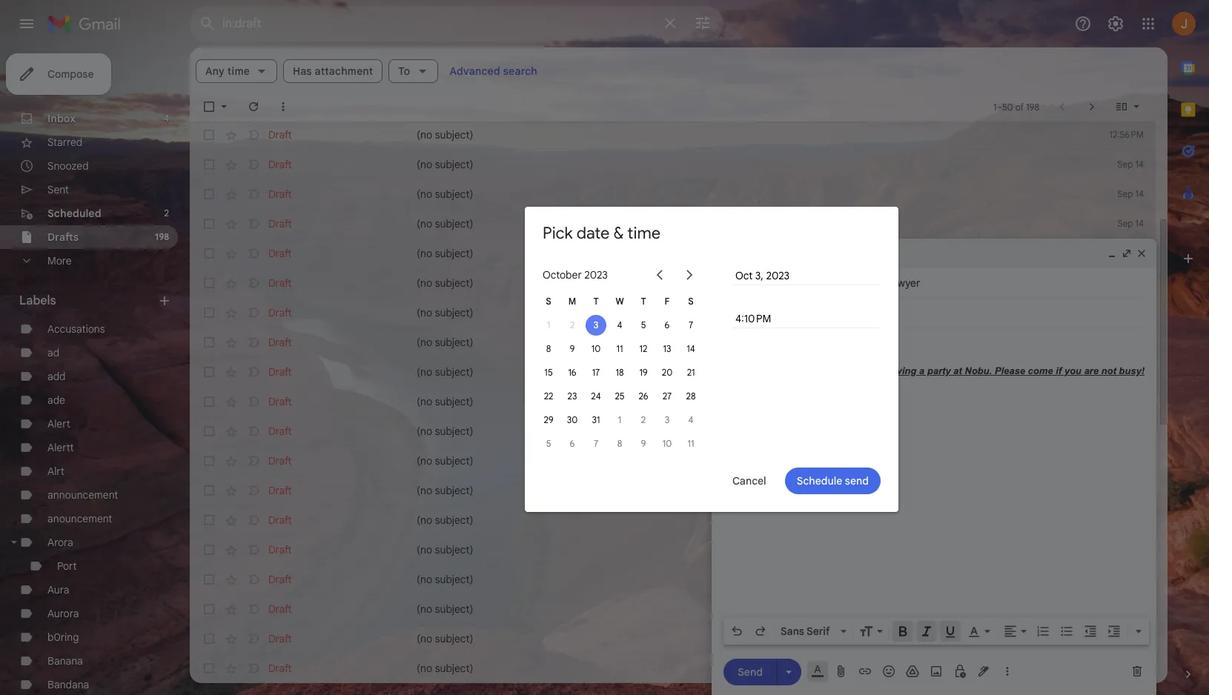 Task type: vqa. For each thing, say whether or not it's contained in the screenshot.


Task type: locate. For each thing, give the bounding box(es) containing it.
12 (no from the top
[[417, 455, 433, 468]]

not important switch for 3rd row
[[246, 187, 261, 202]]

s column header left m
[[537, 290, 561, 314]]

advanced search
[[450, 65, 538, 78]]

row
[[190, 120, 1157, 150], [190, 150, 1157, 180], [190, 180, 1157, 209], [190, 209, 1157, 239], [190, 239, 1157, 269], [190, 269, 1157, 298], [190, 298, 1157, 328], [190, 328, 1157, 358], [190, 358, 1157, 387], [190, 387, 1157, 417], [190, 417, 1157, 447], [190, 447, 1157, 476], [190, 476, 1157, 506], [190, 506, 1157, 536], [190, 536, 1157, 565], [190, 565, 1157, 595], [190, 595, 1157, 625], [190, 625, 1157, 654], [190, 654, 1157, 684]]

11 oct cell
[[608, 338, 632, 361]]

6 down f "column header"
[[665, 320, 670, 331]]

16 row from the top
[[190, 565, 1157, 595]]

20 oct cell
[[656, 361, 680, 385]]

search mail image
[[194, 10, 221, 37]]

0 horizontal spatial 6
[[570, 438, 575, 450]]

(no subject) for not important switch for 12th row from the bottom of the page
[[417, 336, 474, 349]]

5 sep 14 from the top
[[1118, 366, 1145, 378]]

cell for fifth row from the bottom of the page
[[1103, 543, 1157, 558]]

3 (no from the top
[[417, 188, 433, 201]]

3 nov cell
[[656, 409, 680, 433]]

14 (no from the top
[[417, 514, 433, 527]]

1 horizontal spatial 3
[[665, 415, 670, 426]]

7 not important switch from the top
[[246, 306, 261, 320]]

cell
[[1103, 276, 1157, 291], [1103, 306, 1157, 320], [1103, 335, 1157, 350], [1103, 395, 1157, 410], [1103, 424, 1157, 439], [1103, 454, 1157, 469], [1103, 484, 1157, 499], [1103, 513, 1157, 528], [1103, 543, 1157, 558], [1103, 573, 1157, 588]]

11 for 11 oct cell
[[617, 343, 624, 355]]

(no for 13th row from the top of the page not important switch
[[417, 484, 433, 498]]

6 (no from the top
[[417, 277, 433, 290]]

port
[[57, 560, 77, 573]]

15 draft from the top
[[269, 544, 292, 557]]

pick date & time heading
[[543, 223, 661, 243]]

10
[[592, 343, 601, 355], [663, 438, 672, 450]]

10 down 3 oct cell
[[592, 343, 601, 355]]

sent
[[47, 183, 69, 197]]

5 right 4 oct cell
[[641, 320, 646, 331]]

scheduled
[[47, 207, 101, 220]]

0 horizontal spatial 9
[[570, 343, 575, 355]]

1 cell from the top
[[1103, 276, 1157, 291]]

8 nov cell
[[608, 433, 632, 456]]

12 row from the top
[[190, 447, 1157, 476]]

1 (no subject) from the top
[[417, 128, 474, 142]]

11
[[617, 343, 624, 355], [688, 438, 695, 450]]

(no subject)
[[417, 128, 474, 142], [417, 158, 474, 171], [417, 188, 474, 201], [417, 217, 474, 231], [417, 247, 474, 260], [417, 277, 474, 290], [417, 306, 474, 320], [417, 336, 474, 349], [417, 366, 474, 379], [417, 395, 474, 409], [417, 425, 474, 438], [417, 455, 474, 468], [417, 484, 474, 498], [417, 514, 474, 527], [417, 544, 474, 557], [417, 573, 474, 587], [417, 603, 474, 616], [417, 633, 474, 646], [417, 662, 474, 676]]

cell for 7th row from the top
[[1103, 306, 1157, 320]]

6 (no subject) link from the top
[[417, 276, 1075, 291]]

2 draft from the top
[[269, 158, 292, 171]]

1 horizontal spatial 4
[[618, 320, 623, 331]]

9 (no subject) from the top
[[417, 366, 474, 379]]

2 not important switch from the top
[[246, 157, 261, 172]]

7 right the 6 oct cell
[[689, 320, 694, 331]]

(no subject) link for 12th row from the bottom of the page
[[417, 335, 1075, 350]]

1 vertical spatial 7
[[594, 438, 599, 450]]

10 nov cell
[[656, 433, 680, 456]]

bandana link
[[47, 679, 89, 692]]

3 not important switch from the top
[[246, 187, 261, 202]]

11 down 4 oct cell
[[617, 343, 624, 355]]

cell for fourth row from the bottom
[[1103, 573, 1157, 588]]

1 vertical spatial 1
[[619, 415, 622, 426]]

7 nov cell
[[585, 433, 608, 456]]

4
[[164, 113, 169, 124], [618, 320, 623, 331], [689, 415, 694, 426]]

sep 14
[[1118, 159, 1145, 170], [1118, 188, 1145, 200], [1118, 218, 1145, 229], [1118, 248, 1145, 259], [1118, 366, 1145, 378], [1118, 604, 1145, 615], [1118, 634, 1145, 645], [1118, 663, 1145, 674]]

inbox link
[[47, 112, 76, 125]]

1 vertical spatial 10
[[663, 438, 672, 450]]

0 horizontal spatial 8
[[547, 343, 551, 355]]

1 (no from the top
[[417, 128, 433, 142]]

4 for 4 oct cell
[[618, 320, 623, 331]]

anouncement link
[[47, 513, 112, 526]]

2 (no subject) from the top
[[417, 158, 474, 171]]

(no for not important switch associated with first row from the top
[[417, 128, 433, 142]]

8 inside cell
[[547, 343, 551, 355]]

7 for 7 nov cell
[[594, 438, 599, 450]]

1 vertical spatial 11
[[688, 438, 695, 450]]

3 sep 14 from the top
[[1118, 218, 1145, 229]]

(no subject) link for first row from the top
[[417, 128, 1075, 142]]

19 (no from the top
[[417, 662, 433, 676]]

11 (no subject) from the top
[[417, 425, 474, 438]]

s right f
[[689, 296, 694, 307]]

f column header
[[656, 290, 680, 314]]

12 oct cell
[[632, 338, 656, 361]]

t left f
[[641, 296, 647, 307]]

1 vertical spatial 4
[[618, 320, 623, 331]]

2 s from the left
[[689, 296, 694, 307]]

starred link
[[47, 136, 83, 149]]

s column header right f
[[680, 290, 703, 314]]

0 horizontal spatial s
[[546, 296, 552, 307]]

3 (no subject) from the top
[[417, 188, 474, 201]]

(no subject) link for 18th row from the top
[[417, 632, 1075, 647]]

0 horizontal spatial 10
[[592, 343, 601, 355]]

0 horizontal spatial 11
[[617, 343, 624, 355]]

schedule send
[[797, 474, 869, 488]]

1 horizontal spatial s
[[689, 296, 694, 307]]

refresh image
[[246, 99, 261, 114]]

0 vertical spatial 2
[[164, 208, 169, 219]]

draft for 9th row not important switch
[[269, 366, 292, 379]]

ade link
[[47, 394, 65, 407]]

draft for not important switch for 3rd row
[[269, 188, 292, 201]]

2
[[164, 208, 169, 219], [570, 320, 575, 331], [642, 415, 646, 426]]

6
[[665, 320, 670, 331], [570, 438, 575, 450]]

1 horizontal spatial t column header
[[632, 290, 656, 314]]

9 not important switch from the top
[[246, 365, 261, 380]]

clear search image
[[656, 8, 685, 38]]

5 down 29 oct cell
[[546, 438, 551, 450]]

not important switch for fifth row from the bottom of the page
[[246, 543, 261, 558]]

15 oct cell
[[537, 361, 561, 385]]

(no subject) link for 19th row
[[417, 662, 1075, 677]]

2 s column header from the left
[[680, 290, 703, 314]]

27 oct cell
[[656, 385, 680, 409]]

0 horizontal spatial 3
[[594, 320, 599, 331]]

31 oct cell
[[585, 409, 608, 433]]

1 vertical spatial 9
[[641, 438, 646, 450]]

main content
[[190, 47, 1168, 684]]

8 down "1 nov" cell
[[618, 438, 623, 450]]

17 (no subject) link from the top
[[417, 602, 1075, 617]]

10 subject) from the top
[[435, 395, 474, 409]]

1 vertical spatial 5
[[546, 438, 551, 450]]

more
[[47, 254, 72, 268]]

not important switch for 18th row from the top
[[246, 632, 261, 647]]

17 oct cell
[[585, 361, 608, 385]]

9 for the 9 oct cell
[[570, 343, 575, 355]]

11 nov cell
[[680, 433, 703, 456]]

time
[[628, 223, 661, 243]]

14 inside cell
[[687, 343, 696, 355]]

draft for not important switch corresponding to 10th row from the top
[[269, 395, 292, 409]]

12 draft from the top
[[269, 455, 292, 468]]

t
[[594, 296, 599, 307], [641, 296, 647, 307]]

has attachment button
[[283, 59, 383, 83]]

None search field
[[190, 6, 724, 42]]

14 oct cell
[[680, 338, 703, 361]]

(no for not important switch corresponding to fifth row from the bottom of the page
[[417, 544, 433, 557]]

0 vertical spatial 7
[[689, 320, 694, 331]]

older image
[[1085, 99, 1100, 114]]

aurora link
[[47, 608, 79, 621]]

1 horizontal spatial 10
[[663, 438, 672, 450]]

18 draft from the top
[[269, 633, 292, 646]]

not important switch for sixth row
[[246, 276, 261, 291]]

2 vertical spatial 4
[[689, 415, 694, 426]]

(no subject) for not important switch corresponding to 10th row from the top
[[417, 395, 474, 409]]

8
[[547, 343, 551, 355], [618, 438, 623, 450]]

0 vertical spatial 10
[[592, 343, 601, 355]]

20
[[662, 367, 673, 378]]

12
[[640, 343, 648, 355]]

7
[[689, 320, 694, 331], [594, 438, 599, 450]]

1 horizontal spatial s column header
[[680, 290, 703, 314]]

(no subject) link for 13th row from the top of the page
[[417, 484, 1075, 499]]

(no subject) for 14th row from the top's not important switch
[[417, 514, 474, 527]]

subject)
[[435, 128, 474, 142], [435, 158, 474, 171], [435, 188, 474, 201], [435, 217, 474, 231], [435, 247, 474, 260], [435, 277, 474, 290], [435, 306, 474, 320], [435, 336, 474, 349], [435, 366, 474, 379], [435, 395, 474, 409], [435, 425, 474, 438], [435, 455, 474, 468], [435, 484, 474, 498], [435, 514, 474, 527], [435, 544, 474, 557], [435, 573, 474, 587], [435, 603, 474, 616], [435, 633, 474, 646], [435, 662, 474, 676]]

t column header
[[585, 290, 608, 314], [632, 290, 656, 314]]

2 vertical spatial 2
[[642, 415, 646, 426]]

(no subject) link for 12th row from the top of the page
[[417, 454, 1075, 469]]

18 (no from the top
[[417, 633, 433, 646]]

5 nov cell
[[537, 433, 561, 456]]

draft for not important switch related to 18th row from the bottom of the page
[[269, 158, 292, 171]]

inbox
[[47, 112, 76, 125]]

9 down 2 oct cell
[[570, 343, 575, 355]]

1 vertical spatial 6
[[570, 438, 575, 450]]

not important switch for 18th row from the bottom of the page
[[246, 157, 261, 172]]

23
[[568, 391, 577, 402]]

7 draft from the top
[[269, 306, 292, 320]]

4 for 4 nov cell
[[689, 415, 694, 426]]

7 for 7 oct cell
[[689, 320, 694, 331]]

0 horizontal spatial t
[[594, 296, 599, 307]]

1 oct cell
[[537, 314, 561, 338]]

6 oct cell
[[656, 314, 680, 338]]

28 oct cell
[[680, 385, 703, 409]]

(no subject) for 13th row from the top of the page not important switch
[[417, 484, 474, 498]]

6 cell from the top
[[1103, 454, 1157, 469]]

0 horizontal spatial s column header
[[537, 290, 561, 314]]

grid
[[537, 290, 703, 456]]

0 vertical spatial 5
[[641, 320, 646, 331]]

cell for 13th row from the top of the page
[[1103, 484, 1157, 499]]

aura
[[47, 584, 69, 597]]

1 (no subject) link from the top
[[417, 128, 1075, 142]]

2 down 26 oct cell
[[642, 415, 646, 426]]

14 draft from the top
[[269, 514, 292, 527]]

(no subject) link for 11th row from the top
[[417, 424, 1075, 439]]

4 (no subject) link from the top
[[417, 217, 1075, 231]]

more button
[[0, 249, 178, 273]]

11 down 4 nov cell
[[688, 438, 695, 450]]

accusations
[[47, 323, 105, 336]]

14
[[1136, 159, 1145, 170], [1136, 188, 1145, 200], [1136, 218, 1145, 229], [1136, 248, 1145, 259], [687, 343, 696, 355], [1136, 366, 1145, 378], [1136, 604, 1145, 615], [1136, 634, 1145, 645], [1136, 663, 1145, 674]]

m column header
[[561, 290, 585, 314]]

not important switch for fourth row from the bottom
[[246, 573, 261, 588]]

3 down 27 oct cell
[[665, 415, 670, 426]]

drafts link
[[47, 231, 79, 244]]

labels heading
[[19, 294, 157, 309]]

1 for the 1 oct cell
[[547, 320, 551, 331]]

0 horizontal spatial 4
[[164, 113, 169, 124]]

25
[[615, 391, 625, 402]]

has attachment
[[293, 65, 373, 78]]

1 horizontal spatial 7
[[689, 320, 694, 331]]

not important switch
[[246, 128, 261, 142], [246, 157, 261, 172], [246, 187, 261, 202], [246, 217, 261, 231], [246, 246, 261, 261], [246, 276, 261, 291], [246, 306, 261, 320], [246, 335, 261, 350], [246, 365, 261, 380], [246, 395, 261, 410], [246, 424, 261, 439], [246, 454, 261, 469], [246, 484, 261, 499], [246, 513, 261, 528], [246, 543, 261, 558], [246, 573, 261, 588], [246, 602, 261, 617], [246, 632, 261, 647], [246, 662, 261, 677]]

9 (no subject) link from the top
[[417, 365, 1075, 380]]

2 for "2 nov" cell
[[642, 415, 646, 426]]

7 sep 14 from the top
[[1118, 634, 1145, 645]]

0 horizontal spatial 2
[[164, 208, 169, 219]]

5 (no from the top
[[417, 247, 433, 260]]

(no for 14th row from the top's not important switch
[[417, 514, 433, 527]]

2 up 198
[[164, 208, 169, 219]]

5 inside cell
[[641, 320, 646, 331]]

1 vertical spatial 3
[[665, 415, 670, 426]]

3
[[594, 320, 599, 331], [665, 415, 670, 426]]

advanced search button
[[444, 58, 544, 85]]

2 nov cell
[[632, 409, 656, 433]]

0 vertical spatial 1
[[547, 320, 551, 331]]

(no subject) link for 18th row from the bottom of the page
[[417, 157, 1075, 172]]

8 sep from the top
[[1118, 663, 1134, 674]]

10 inside cell
[[592, 343, 601, 355]]

4 subject) from the top
[[435, 217, 474, 231]]

s column header
[[537, 290, 561, 314], [680, 290, 703, 314]]

t column header right w
[[632, 290, 656, 314]]

3 right 2 oct cell
[[594, 320, 599, 331]]

1 horizontal spatial 9
[[641, 438, 646, 450]]

14 (no subject) link from the top
[[417, 513, 1075, 528]]

17 not important switch from the top
[[246, 602, 261, 617]]

2 t column header from the left
[[632, 290, 656, 314]]

tab list
[[1168, 47, 1210, 642]]

10 draft from the top
[[269, 395, 292, 409]]

cell for 12th row from the top of the page
[[1103, 454, 1157, 469]]

ade
[[47, 394, 65, 407]]

19 (no subject) link from the top
[[417, 662, 1075, 677]]

t right m
[[594, 296, 599, 307]]

8 down the 1 oct cell
[[547, 343, 551, 355]]

9 inside cell
[[641, 438, 646, 450]]

0 horizontal spatial 5
[[546, 438, 551, 450]]

draft for not important switch corresponding to 19th row
[[269, 662, 292, 676]]

4 cell from the top
[[1103, 395, 1157, 410]]

(no subject) for not important switch associated with 18th row from the top
[[417, 633, 474, 646]]

sep
[[1118, 159, 1134, 170], [1118, 188, 1134, 200], [1118, 218, 1134, 229], [1118, 248, 1134, 259], [1118, 366, 1134, 378], [1118, 604, 1134, 615], [1118, 634, 1134, 645], [1118, 663, 1134, 674]]

advanced search options image
[[688, 8, 718, 38]]

9 (no from the top
[[417, 366, 433, 379]]

9 down "2 nov" cell
[[641, 438, 646, 450]]

(no subject) for not important switch associated with 7th row from the top
[[417, 306, 474, 320]]

2 for 2 oct cell
[[570, 320, 575, 331]]

0 vertical spatial 6
[[665, 320, 670, 331]]

banana
[[47, 655, 83, 668]]

snoozed link
[[47, 160, 89, 173]]

10 (no from the top
[[417, 395, 433, 409]]

2 sep 14 from the top
[[1118, 188, 1145, 200]]

&
[[614, 223, 624, 243]]

10 for 10 nov cell
[[663, 438, 672, 450]]

13 not important switch from the top
[[246, 484, 261, 499]]

10 for 10 oct cell
[[592, 343, 601, 355]]

19 not important switch from the top
[[246, 662, 261, 677]]

6 subject) from the top
[[435, 277, 474, 290]]

7 row from the top
[[190, 298, 1157, 328]]

settings image
[[1108, 15, 1125, 33]]

starred
[[47, 136, 83, 149]]

(no for not important switch for fourth row from the bottom
[[417, 573, 433, 587]]

6 down 30 oct cell
[[570, 438, 575, 450]]

16 (no subject) link from the top
[[417, 573, 1075, 588]]

1 horizontal spatial t
[[641, 296, 647, 307]]

»
[[687, 269, 693, 282]]

october 2023 row
[[537, 260, 703, 290]]

(no subject) link for fourth row from the bottom
[[417, 573, 1075, 588]]

2 horizontal spatial 4
[[689, 415, 694, 426]]

draft for 14th row from the top's not important switch
[[269, 514, 292, 527]]

f
[[665, 296, 670, 307]]

19 (no subject) from the top
[[417, 662, 474, 676]]

2 (no from the top
[[417, 158, 433, 171]]

14 not important switch from the top
[[246, 513, 261, 528]]

15 subject) from the top
[[435, 544, 474, 557]]

1 down the 25 oct cell
[[619, 415, 622, 426]]

9 oct cell
[[561, 338, 585, 361]]

0 vertical spatial 8
[[547, 343, 551, 355]]

(no subject) for not important switch related to 12th row from the top of the page
[[417, 455, 474, 468]]

(no subject) for 17th row's not important switch
[[417, 603, 474, 616]]

15 (no subject) from the top
[[417, 544, 474, 557]]

anouncement
[[47, 513, 112, 526]]

1 horizontal spatial 8
[[618, 438, 623, 450]]

0 vertical spatial 3
[[594, 320, 599, 331]]

1 horizontal spatial 5
[[641, 320, 646, 331]]

8 inside cell
[[618, 438, 623, 450]]

(no for not important switch for 12th row from the bottom of the page
[[417, 336, 433, 349]]

9 for 9 nov cell
[[641, 438, 646, 450]]

Time field
[[734, 310, 880, 327]]

snoozed
[[47, 160, 89, 173]]

not important switch for 9th row
[[246, 365, 261, 380]]

29 oct cell
[[537, 409, 561, 433]]

t column header right m
[[585, 290, 608, 314]]

7 (no subject) link from the top
[[417, 306, 1075, 320]]

16 draft from the top
[[269, 573, 292, 587]]

(no for fifth row's not important switch
[[417, 247, 433, 260]]

1 horizontal spatial 1
[[619, 415, 622, 426]]

not important switch for 19th row
[[246, 662, 261, 677]]

0 vertical spatial 11
[[617, 343, 624, 355]]

2 oct cell
[[561, 314, 585, 338]]

(no subject) for fifth row's not important switch
[[417, 247, 474, 260]]

draft for not important switch for 12th row from the bottom of the page
[[269, 336, 292, 349]]

(no for not important switch corresponding to sixth row
[[417, 277, 433, 290]]

15 not important switch from the top
[[246, 543, 261, 558]]

« button
[[653, 268, 668, 283]]

1 vertical spatial 2
[[570, 320, 575, 331]]

5 (no subject) link from the top
[[417, 246, 1075, 261]]

2 (no subject) link from the top
[[417, 157, 1075, 172]]

5 subject) from the top
[[435, 247, 474, 260]]

1 for "1 nov" cell
[[619, 415, 622, 426]]

draft
[[269, 128, 292, 142], [269, 158, 292, 171], [269, 188, 292, 201], [269, 217, 292, 231], [269, 247, 292, 260], [269, 277, 292, 290], [269, 306, 292, 320], [269, 336, 292, 349], [269, 366, 292, 379], [269, 395, 292, 409], [269, 425, 292, 438], [269, 455, 292, 468], [269, 484, 292, 498], [269, 514, 292, 527], [269, 544, 292, 557], [269, 573, 292, 587], [269, 603, 292, 616], [269, 633, 292, 646], [269, 662, 292, 676]]

0 horizontal spatial 7
[[594, 438, 599, 450]]

s for 2nd s "column header" from right
[[546, 296, 552, 307]]

ad link
[[47, 346, 59, 360]]

7 down 31 oct cell
[[594, 438, 599, 450]]

(no subject) for not important switch corresponding to 19th row
[[417, 662, 474, 676]]

17 row from the top
[[190, 595, 1157, 625]]

arora link
[[47, 536, 73, 550]]

13 draft from the top
[[269, 484, 292, 498]]

not important switch for 7th row from the top
[[246, 306, 261, 320]]

11 not important switch from the top
[[246, 424, 261, 439]]

13 (no subject) from the top
[[417, 484, 474, 498]]

(no for 17th row's not important switch
[[417, 603, 433, 616]]

11 (no from the top
[[417, 425, 433, 438]]

october
[[543, 268, 582, 282]]

31
[[592, 415, 600, 426]]

2 down m column header
[[570, 320, 575, 331]]

22 oct cell
[[537, 385, 561, 409]]

5
[[641, 320, 646, 331], [546, 438, 551, 450]]

26 oct cell
[[632, 385, 656, 409]]

0 horizontal spatial 1
[[547, 320, 551, 331]]

9 inside cell
[[570, 343, 575, 355]]

1 horizontal spatial 11
[[688, 438, 695, 450]]

draft for not important switch associated with first row from the top
[[269, 128, 292, 142]]

grid containing s
[[537, 290, 703, 456]]

16 (no subject) from the top
[[417, 573, 474, 587]]

w column header
[[608, 290, 632, 314]]

1 horizontal spatial 6
[[665, 320, 670, 331]]

11 row from the top
[[190, 417, 1157, 447]]

8 sep 14 from the top
[[1118, 663, 1145, 674]]

10 inside cell
[[663, 438, 672, 450]]

0 vertical spatial 4
[[164, 113, 169, 124]]

Date field
[[734, 267, 880, 284]]

0 horizontal spatial t column header
[[585, 290, 608, 314]]

s left m
[[546, 296, 552, 307]]

10 down 3 nov cell on the right bottom
[[663, 438, 672, 450]]

alertt link
[[47, 441, 74, 455]]

5 inside cell
[[546, 438, 551, 450]]

2 horizontal spatial 2
[[642, 415, 646, 426]]

1
[[547, 320, 551, 331], [619, 415, 622, 426]]

(no subject) link for fifth row from the bottom of the page
[[417, 543, 1075, 558]]

8 (no subject) from the top
[[417, 336, 474, 349]]

s
[[546, 296, 552, 307], [689, 296, 694, 307]]

1 s column header from the left
[[537, 290, 561, 314]]

30 oct cell
[[561, 409, 585, 433]]

8 (no from the top
[[417, 336, 433, 349]]

5 oct cell
[[632, 314, 656, 338]]

1 vertical spatial 8
[[618, 438, 623, 450]]

14 (no subject) from the top
[[417, 514, 474, 527]]

1 nov cell
[[608, 409, 632, 433]]

0 vertical spatial 9
[[570, 343, 575, 355]]

not important switch for 11th row from the top
[[246, 424, 261, 439]]

6 sep 14 from the top
[[1118, 604, 1145, 615]]

(no for not important switch corresponding to 10th row from the top
[[417, 395, 433, 409]]

1 left 2 oct cell
[[547, 320, 551, 331]]

5 cell from the top
[[1103, 424, 1157, 439]]

1 horizontal spatial 2
[[570, 320, 575, 331]]

not important switch for 12th row from the bottom of the page
[[246, 335, 261, 350]]

22
[[544, 391, 554, 402]]

(no
[[417, 128, 433, 142], [417, 158, 433, 171], [417, 188, 433, 201], [417, 217, 433, 231], [417, 247, 433, 260], [417, 277, 433, 290], [417, 306, 433, 320], [417, 336, 433, 349], [417, 366, 433, 379], [417, 395, 433, 409], [417, 425, 433, 438], [417, 455, 433, 468], [417, 484, 433, 498], [417, 514, 433, 527], [417, 544, 433, 557], [417, 573, 433, 587], [417, 603, 433, 616], [417, 633, 433, 646], [417, 662, 433, 676]]



Task type: describe. For each thing, give the bounding box(es) containing it.
7 oct cell
[[680, 314, 703, 338]]

28
[[687, 391, 696, 402]]

alertt
[[47, 441, 74, 455]]

8 oct cell
[[537, 338, 561, 361]]

advanced
[[450, 65, 501, 78]]

13 subject) from the top
[[435, 484, 474, 498]]

schedule
[[797, 474, 843, 488]]

4 sep from the top
[[1118, 248, 1134, 259]]

8 for 8 oct cell
[[547, 343, 551, 355]]

1 sep 14 from the top
[[1118, 159, 1145, 170]]

october 2023
[[543, 268, 608, 282]]

pick date & time
[[543, 223, 661, 243]]

(no for not important switch associated with 7th row from the top
[[417, 306, 433, 320]]

16
[[569, 367, 577, 378]]

16 subject) from the top
[[435, 573, 474, 587]]

1 t column header from the left
[[585, 290, 608, 314]]

not important switch for 14th row from the top
[[246, 513, 261, 528]]

2023
[[585, 268, 608, 282]]

(no for not important switch for 11th row from the top
[[417, 425, 433, 438]]

schedule send button
[[785, 468, 881, 495]]

labels navigation
[[0, 47, 190, 696]]

5 for 5 oct cell
[[641, 320, 646, 331]]

6 for 6 nov cell at the bottom left of the page
[[570, 438, 575, 450]]

2 row from the top
[[190, 150, 1157, 180]]

(no subject) link for 10th row from the top
[[417, 395, 1075, 410]]

pick date & time dialog
[[525, 207, 899, 513]]

29
[[544, 415, 554, 426]]

port link
[[57, 560, 77, 573]]

» button
[[683, 268, 697, 283]]

4 draft from the top
[[269, 217, 292, 231]]

19 row from the top
[[190, 654, 1157, 684]]

24 oct cell
[[585, 385, 608, 409]]

cell for 10th row from the top
[[1103, 395, 1157, 410]]

t for 1st t column header
[[594, 296, 599, 307]]

ad
[[47, 346, 59, 360]]

add link
[[47, 370, 66, 384]]

12 subject) from the top
[[435, 455, 474, 468]]

9 subject) from the top
[[435, 366, 474, 379]]

6 sep from the top
[[1118, 604, 1134, 615]]

cancel button
[[720, 468, 780, 495]]

18 subject) from the top
[[435, 633, 474, 646]]

announcement
[[47, 489, 118, 502]]

3 sep from the top
[[1118, 218, 1134, 229]]

(no subject) link for 17th row
[[417, 602, 1075, 617]]

4 inside labels navigation
[[164, 113, 169, 124]]

not important switch for 10th row from the top
[[246, 395, 261, 410]]

14 subject) from the top
[[435, 514, 474, 527]]

19 oct cell
[[632, 361, 656, 385]]

(no for not important switch for 3rd row
[[417, 188, 433, 201]]

draft for not important switch corresponding to fifth row from the bottom of the page
[[269, 544, 292, 557]]

4 (no subject) from the top
[[417, 217, 474, 231]]

cancel
[[733, 474, 767, 488]]

accusations link
[[47, 323, 105, 336]]

10 row from the top
[[190, 387, 1157, 417]]

4 nov cell
[[680, 409, 703, 433]]

aura link
[[47, 584, 69, 597]]

(no subject) link for fifth row
[[417, 246, 1075, 261]]

banana link
[[47, 655, 83, 668]]

2 inside labels navigation
[[164, 208, 169, 219]]

4 (no from the top
[[417, 217, 433, 231]]

draft for not important switch related to 12th row from the top of the page
[[269, 455, 292, 468]]

4 oct cell
[[608, 314, 632, 338]]

sent link
[[47, 183, 69, 197]]

21 oct cell
[[680, 361, 703, 385]]

198
[[155, 231, 169, 243]]

not important switch for 12th row from the top of the page
[[246, 454, 261, 469]]

(no subject) for not important switch for fourth row from the bottom
[[417, 573, 474, 587]]

draft for fifth row's not important switch
[[269, 247, 292, 260]]

not important switch for fifth row
[[246, 246, 261, 261]]

announcement link
[[47, 489, 118, 502]]

26
[[639, 391, 649, 402]]

t for 1st t column header from the right
[[641, 296, 647, 307]]

cell for sixth row
[[1103, 276, 1157, 291]]

labels
[[19, 294, 56, 309]]

alrt
[[47, 465, 64, 479]]

2 sep from the top
[[1118, 188, 1134, 200]]

cell for 12th row from the bottom of the page
[[1103, 335, 1157, 350]]

date
[[577, 223, 610, 243]]

4 row from the top
[[190, 209, 1157, 239]]

(no subject) for not important switch associated with first row from the top
[[417, 128, 474, 142]]

5 for 5 nov cell at left
[[546, 438, 551, 450]]

3 subject) from the top
[[435, 188, 474, 201]]

main content containing has attachment
[[190, 47, 1168, 684]]

attachment
[[315, 65, 373, 78]]

3 for 3 oct cell
[[594, 320, 599, 331]]

m
[[569, 296, 577, 307]]

17 subject) from the top
[[435, 603, 474, 616]]

4 sep 14 from the top
[[1118, 248, 1145, 259]]

search
[[503, 65, 538, 78]]

pick
[[543, 223, 573, 243]]

8 subject) from the top
[[435, 336, 474, 349]]

3 oct cell
[[585, 314, 608, 338]]

1 subject) from the top
[[435, 128, 474, 142]]

add
[[47, 370, 66, 384]]

b0ring link
[[47, 631, 79, 645]]

6 nov cell
[[561, 433, 585, 456]]

(no subject) for not important switch corresponding to sixth row
[[417, 277, 474, 290]]

grid inside pick date & time dialog
[[537, 290, 703, 456]]

alert
[[47, 418, 70, 431]]

(no subject) for 9th row not important switch
[[417, 366, 474, 379]]

18
[[616, 367, 624, 378]]

12:56 pm
[[1110, 129, 1145, 140]]

15 row from the top
[[190, 536, 1157, 565]]

5 row from the top
[[190, 239, 1157, 269]]

toggle split pane mode image
[[1115, 99, 1130, 114]]

11 subject) from the top
[[435, 425, 474, 438]]

(no subject) for not important switch corresponding to fifth row from the bottom of the page
[[417, 544, 474, 557]]

«
[[657, 269, 664, 282]]

24
[[592, 391, 601, 402]]

3 for 3 nov cell on the right bottom
[[665, 415, 670, 426]]

draft for not important switch corresponding to sixth row
[[269, 277, 292, 290]]

13 row from the top
[[190, 476, 1157, 506]]

9 row from the top
[[190, 358, 1157, 387]]

scheduled link
[[47, 207, 101, 220]]

w
[[616, 296, 624, 307]]

19 subject) from the top
[[435, 662, 474, 676]]

compose
[[47, 68, 94, 81]]

(no for 9th row not important switch
[[417, 366, 433, 379]]

b0ring
[[47, 631, 79, 645]]

(no subject) link for 9th row
[[417, 365, 1075, 380]]

not important switch for 13th row from the top of the page
[[246, 484, 261, 499]]

13 oct cell
[[656, 338, 680, 361]]

send
[[846, 474, 869, 488]]

draft for not important switch associated with 7th row from the top
[[269, 306, 292, 320]]

aurora
[[47, 608, 79, 621]]

main menu image
[[18, 15, 36, 33]]

cell for 11th row from the top
[[1103, 424, 1157, 439]]

7 subject) from the top
[[435, 306, 474, 320]]

8 for 8 nov cell
[[618, 438, 623, 450]]

16 oct cell
[[561, 361, 585, 385]]

25 oct cell
[[608, 385, 632, 409]]

(no subject) link for 3rd row
[[417, 187, 1075, 202]]

(no subject) for not important switch for 11th row from the top
[[417, 425, 474, 438]]

8 row from the top
[[190, 328, 1157, 358]]

(no for not important switch related to 18th row from the bottom of the page
[[417, 158, 433, 171]]

(no for not important switch associated with 18th row from the top
[[417, 633, 433, 646]]

6 row from the top
[[190, 269, 1157, 298]]

10 oct cell
[[585, 338, 608, 361]]

13
[[664, 343, 672, 355]]

3 row from the top
[[190, 180, 1157, 209]]

30
[[567, 415, 578, 426]]

18 oct cell
[[608, 361, 632, 385]]

arora
[[47, 536, 73, 550]]

5 sep from the top
[[1118, 366, 1134, 378]]

11 for the 11 nov cell
[[688, 438, 695, 450]]

27
[[663, 391, 672, 402]]

s for second s "column header" from the left
[[689, 296, 694, 307]]

(no subject) link for 7th row from the top
[[417, 306, 1075, 320]]

(no subject) for not important switch for 3rd row
[[417, 188, 474, 201]]

(no subject) link for sixth row
[[417, 276, 1075, 291]]

not important switch for 17th row
[[246, 602, 261, 617]]

1 row from the top
[[190, 120, 1157, 150]]

17
[[593, 367, 600, 378]]

compose button
[[6, 53, 112, 95]]

not important switch for first row from the top
[[246, 128, 261, 142]]

4 not important switch from the top
[[246, 217, 261, 231]]

6 for the 6 oct cell
[[665, 320, 670, 331]]

9 nov cell
[[632, 433, 656, 456]]

has
[[293, 65, 312, 78]]

19
[[640, 367, 648, 378]]

alrt link
[[47, 465, 64, 479]]

(no for not important switch related to 12th row from the top of the page
[[417, 455, 433, 468]]

2 subject) from the top
[[435, 158, 474, 171]]

23 oct cell
[[561, 385, 585, 409]]

draft for not important switch for fourth row from the bottom
[[269, 573, 292, 587]]

18 row from the top
[[190, 625, 1157, 654]]

1 sep from the top
[[1118, 159, 1134, 170]]

bandana
[[47, 679, 89, 692]]

drafts
[[47, 231, 79, 244]]

21
[[687, 367, 695, 378]]

(no subject) for not important switch related to 18th row from the bottom of the page
[[417, 158, 474, 171]]

14 row from the top
[[190, 506, 1157, 536]]

7 sep from the top
[[1118, 634, 1134, 645]]

(no for not important switch corresponding to 19th row
[[417, 662, 433, 676]]

alert link
[[47, 418, 70, 431]]

15
[[545, 367, 553, 378]]



